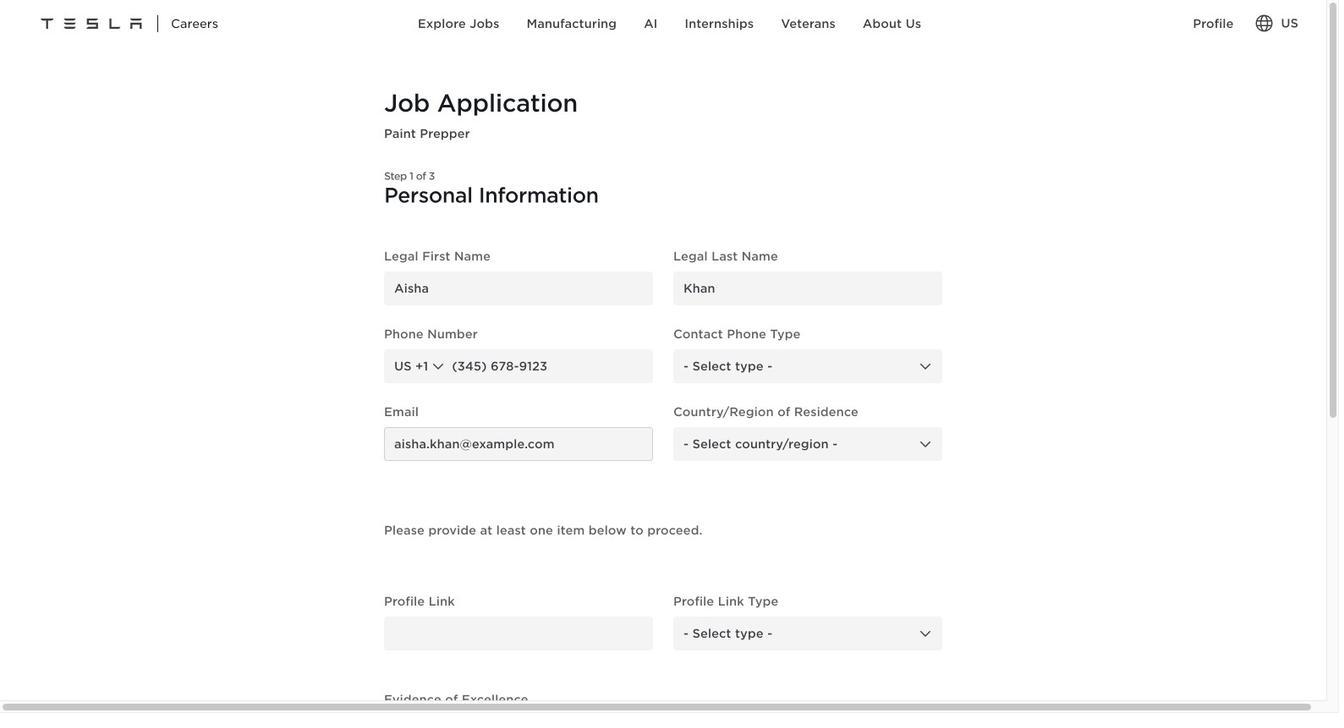 Task type: describe. For each thing, give the bounding box(es) containing it.
globe image
[[1254, 13, 1274, 33]]

tesla logo image
[[41, 14, 142, 34]]

inline image
[[432, 359, 445, 373]]



Task type: locate. For each thing, give the bounding box(es) containing it.
None field
[[394, 280, 643, 297], [683, 280, 932, 297], [394, 436, 643, 453], [394, 280, 643, 297], [683, 280, 932, 297], [394, 436, 643, 453]]

(201) 555-0123 field
[[452, 358, 643, 375]]



Task type: vqa. For each thing, say whether or not it's contained in the screenshot.
text field
no



